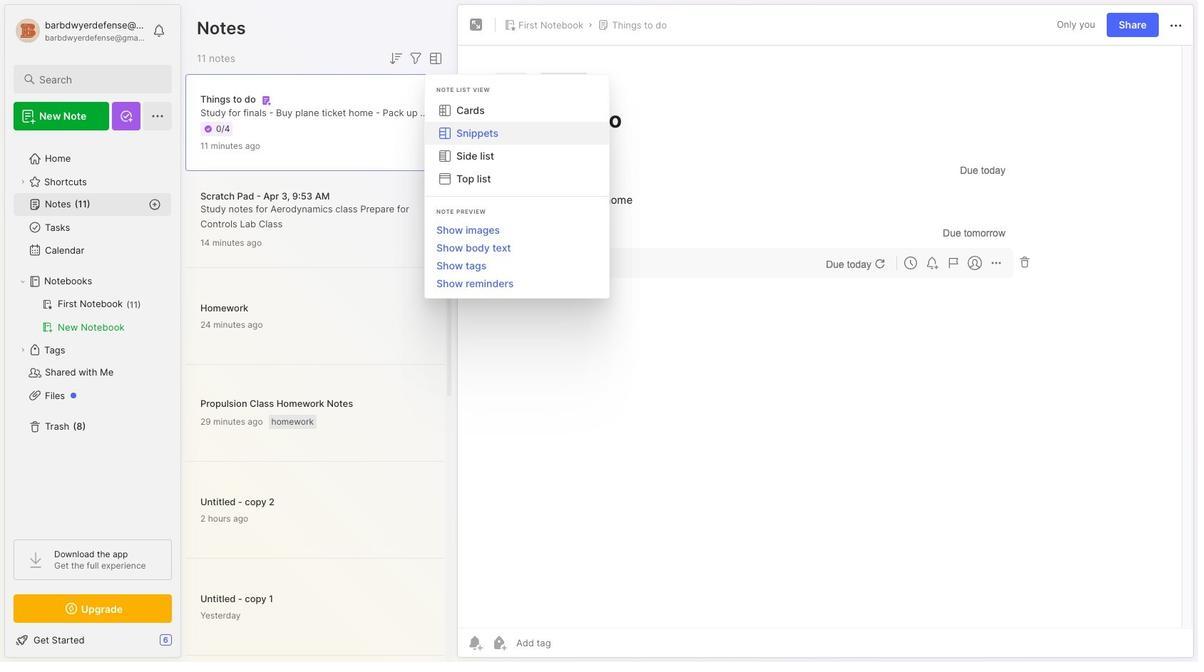 Task type: locate. For each thing, give the bounding box(es) containing it.
expand notebooks image
[[19, 277, 27, 286]]

None search field
[[39, 71, 159, 88]]

Help and Learning task checklist field
[[5, 629, 180, 652]]

2 dropdown list menu from the top
[[425, 221, 609, 292]]

View options field
[[424, 50, 444, 67]]

tree
[[5, 139, 180, 527]]

tree inside main element
[[5, 139, 180, 527]]

group
[[14, 293, 171, 339]]

0 vertical spatial dropdown list menu
[[425, 99, 609, 190]]

Note Editor text field
[[458, 45, 1193, 628]]

expand note image
[[468, 16, 485, 34]]

1 vertical spatial dropdown list menu
[[425, 221, 609, 292]]

none search field inside main element
[[39, 71, 159, 88]]

note window element
[[457, 4, 1194, 662]]

More actions field
[[1168, 16, 1185, 34]]

group inside main element
[[14, 293, 171, 339]]

menu item
[[425, 122, 609, 145]]

Account field
[[14, 16, 146, 45]]

dropdown list menu
[[425, 99, 609, 190], [425, 221, 609, 292]]

Add filters field
[[407, 50, 424, 67]]



Task type: vqa. For each thing, say whether or not it's contained in the screenshot.
'Do'
no



Task type: describe. For each thing, give the bounding box(es) containing it.
add a reminder image
[[467, 635, 484, 652]]

add tag image
[[491, 635, 508, 652]]

1 dropdown list menu from the top
[[425, 99, 609, 190]]

add filters image
[[407, 50, 424, 67]]

main element
[[0, 0, 185, 663]]

more actions image
[[1168, 17, 1185, 34]]

click to collapse image
[[180, 636, 191, 653]]

Sort options field
[[387, 50, 404, 67]]

expand tags image
[[19, 346, 27, 355]]

Search text field
[[39, 73, 159, 86]]

Add tag field
[[515, 637, 623, 650]]



